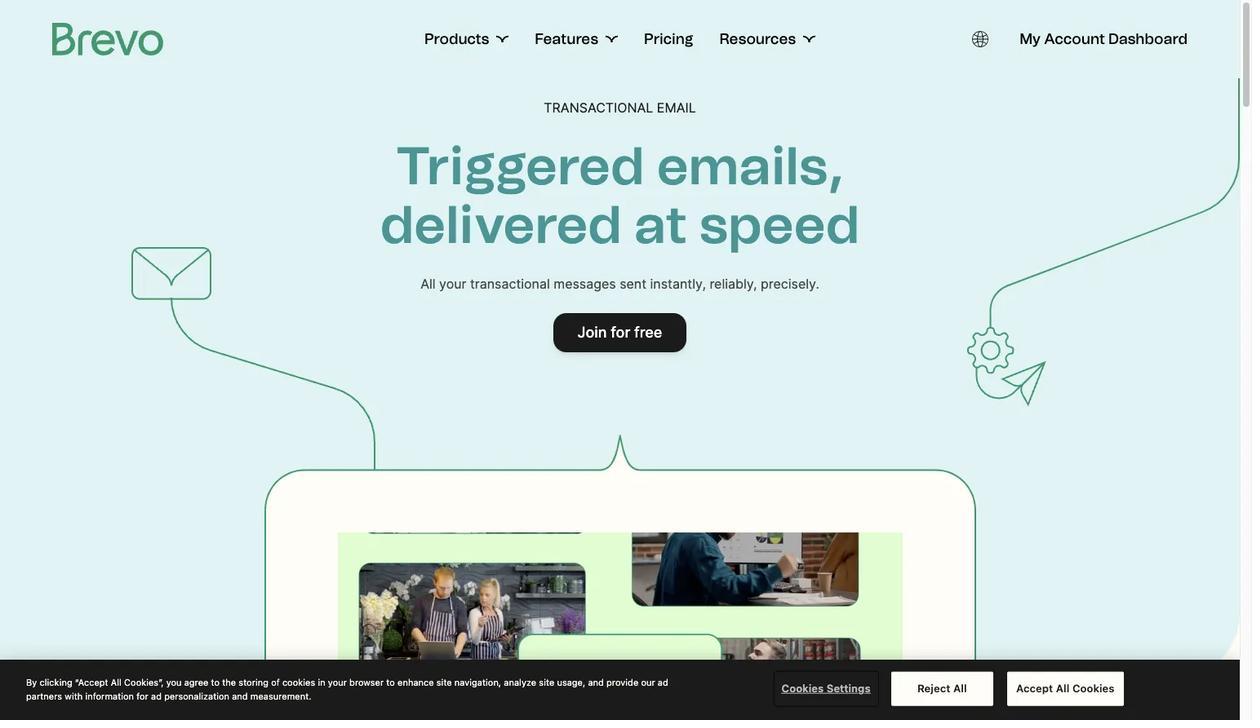 Task type: locate. For each thing, give the bounding box(es) containing it.
settings
[[827, 682, 871, 695]]

for left free at the right
[[611, 324, 630, 341]]

accept all cookies
[[1016, 682, 1115, 695]]

your
[[439, 276, 466, 292], [328, 678, 347, 688]]

emails,
[[657, 135, 844, 198]]

1 vertical spatial for
[[137, 691, 148, 702]]

1 horizontal spatial for
[[611, 324, 630, 341]]

cookies
[[782, 682, 824, 695], [1073, 682, 1115, 695]]

and down the
[[232, 691, 248, 702]]

all
[[421, 276, 436, 292], [111, 678, 122, 688], [953, 682, 967, 695], [1056, 682, 1070, 695]]

for
[[611, 324, 630, 341], [137, 691, 148, 702]]

transactional
[[544, 100, 653, 116]]

for down cookies", at left
[[137, 691, 148, 702]]

navigation,
[[455, 678, 501, 688]]

all inside by clicking "accept all cookies", you agree to the storing of cookies in your browser to enhance site navigation, analyze site usage, and provide our ad partners with information for ad personalization and measurement.
[[111, 678, 122, 688]]

0 horizontal spatial cookies
[[782, 682, 824, 695]]

cookies inside button
[[1073, 682, 1115, 695]]

cookies",
[[124, 678, 164, 688]]

1 horizontal spatial site
[[539, 678, 554, 688]]

all inside button
[[1056, 682, 1070, 695]]

for inside by clicking "accept all cookies", you agree to the storing of cookies in your browser to enhance site navigation, analyze site usage, and provide our ad partners with information for ad personalization and measurement.
[[137, 691, 148, 702]]

ad right our
[[658, 678, 668, 688]]

account
[[1044, 30, 1105, 48]]

all your transactional messages sent instantly, reliably, precisely.
[[421, 276, 819, 292]]

0 vertical spatial ad
[[658, 678, 668, 688]]

information
[[85, 691, 134, 702]]

and
[[588, 678, 604, 688], [232, 691, 248, 702]]

site
[[437, 678, 452, 688], [539, 678, 554, 688]]

0 vertical spatial your
[[439, 276, 466, 292]]

site right enhance
[[437, 678, 452, 688]]

cookies right accept
[[1073, 682, 1115, 695]]

1 horizontal spatial to
[[386, 678, 395, 688]]

"accept
[[75, 678, 108, 688]]

ad
[[658, 678, 668, 688], [151, 691, 162, 702]]

0 horizontal spatial your
[[328, 678, 347, 688]]

to
[[211, 678, 220, 688], [386, 678, 395, 688]]

transactional email
[[544, 100, 696, 116]]

0 horizontal spatial to
[[211, 678, 220, 688]]

1 site from the left
[[437, 678, 452, 688]]

all inside button
[[953, 682, 967, 695]]

to right "browser" at left
[[386, 678, 395, 688]]

0 vertical spatial for
[[611, 324, 630, 341]]

provide
[[607, 678, 639, 688]]

instantly,
[[650, 276, 706, 292]]

cookies settings button
[[775, 673, 877, 706]]

1 horizontal spatial ad
[[658, 678, 668, 688]]

0 horizontal spatial for
[[137, 691, 148, 702]]

and right usage,
[[588, 678, 604, 688]]

0 vertical spatial and
[[588, 678, 604, 688]]

speed
[[700, 193, 860, 256]]

0 horizontal spatial ad
[[151, 691, 162, 702]]

browser
[[349, 678, 384, 688]]

our
[[641, 678, 655, 688]]

sent
[[620, 276, 647, 292]]

1 vertical spatial and
[[232, 691, 248, 702]]

join for free
[[578, 324, 662, 341]]

2 site from the left
[[539, 678, 554, 688]]

storing
[[239, 678, 269, 688]]

to left the
[[211, 678, 220, 688]]

0 horizontal spatial site
[[437, 678, 452, 688]]

my
[[1020, 30, 1041, 48]]

pricing
[[644, 30, 693, 48]]

join for free button
[[553, 313, 687, 353]]

ad down cookies", at left
[[151, 691, 162, 702]]

your right in
[[328, 678, 347, 688]]

precisely.
[[761, 276, 819, 292]]

enhance
[[398, 678, 434, 688]]

0 horizontal spatial and
[[232, 691, 248, 702]]

1 horizontal spatial cookies
[[1073, 682, 1115, 695]]

2 cookies from the left
[[1073, 682, 1115, 695]]

for inside "button"
[[611, 324, 630, 341]]

partners
[[26, 691, 62, 702]]

join
[[578, 324, 607, 341]]

1 cookies from the left
[[782, 682, 824, 695]]

my account dashboard
[[1020, 30, 1188, 48]]

cookies inside button
[[782, 682, 824, 695]]

resources
[[720, 30, 796, 48]]

cookies left settings
[[782, 682, 824, 695]]

your left transactional
[[439, 276, 466, 292]]

1 vertical spatial your
[[328, 678, 347, 688]]

site left usage,
[[539, 678, 554, 688]]

features link
[[535, 29, 618, 49]]



Task type: vqa. For each thing, say whether or not it's contained in the screenshot.
site
yes



Task type: describe. For each thing, give the bounding box(es) containing it.
cookies settings
[[782, 682, 871, 695]]

pricing link
[[644, 29, 693, 49]]

button image
[[972, 31, 989, 47]]

triggered
[[396, 135, 644, 198]]

by
[[26, 678, 37, 688]]

resources link
[[720, 29, 816, 49]]

your inside by clicking "accept all cookies", you agree to the storing of cookies in your browser to enhance site navigation, analyze site usage, and provide our ad partners with information for ad personalization and measurement.
[[328, 678, 347, 688]]

agree
[[184, 678, 208, 688]]

1 to from the left
[[211, 678, 220, 688]]

reject
[[918, 682, 951, 695]]

the
[[222, 678, 236, 688]]

accept
[[1016, 682, 1053, 695]]

triggered emails, delivered at speed
[[380, 135, 860, 256]]

transactional
[[470, 276, 550, 292]]

usage,
[[557, 678, 586, 688]]

1 vertical spatial ad
[[151, 691, 162, 702]]

in
[[318, 678, 325, 688]]

measurement.
[[250, 691, 311, 702]]

free
[[634, 324, 662, 341]]

my account dashboard link
[[1020, 29, 1188, 49]]

with
[[65, 691, 83, 702]]

1 horizontal spatial your
[[439, 276, 466, 292]]

delivered
[[380, 193, 622, 256]]

brevo image
[[52, 23, 163, 56]]

messages
[[554, 276, 616, 292]]

1 horizontal spatial and
[[588, 678, 604, 688]]

product video element
[[264, 500, 976, 721]]

email
[[657, 100, 696, 116]]

at
[[634, 193, 687, 256]]

personalization
[[164, 691, 229, 702]]

analyze
[[504, 678, 536, 688]]

reject all
[[918, 682, 967, 695]]

cookies
[[282, 678, 315, 688]]

dashboard
[[1109, 30, 1188, 48]]

2 to from the left
[[386, 678, 395, 688]]

features
[[535, 30, 598, 48]]

reliably,
[[710, 276, 757, 292]]

clicking
[[40, 678, 72, 688]]

of
[[271, 678, 280, 688]]

reject all button
[[891, 672, 993, 706]]

products link
[[424, 29, 509, 49]]

accept all cookies button
[[1007, 672, 1124, 706]]

you
[[166, 678, 182, 688]]

by clicking "accept all cookies", you agree to the storing of cookies in your browser to enhance site navigation, analyze site usage, and provide our ad partners with information for ad personalization and measurement.
[[26, 678, 668, 702]]

products
[[424, 30, 489, 48]]



